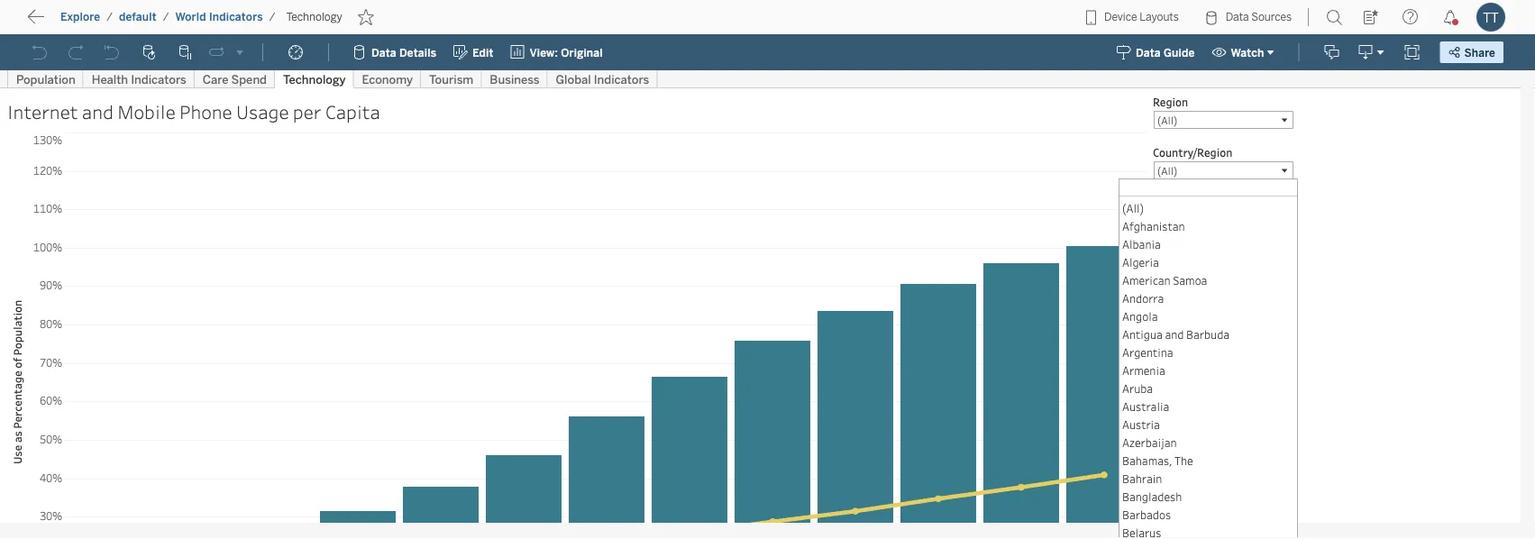 Task type: locate. For each thing, give the bounding box(es) containing it.
skip to content link
[[43, 10, 184, 35]]

/
[[107, 10, 113, 23], [163, 10, 169, 23], [269, 10, 275, 23]]

/ right indicators
[[269, 10, 275, 23]]

/ left world
[[163, 10, 169, 23]]

default
[[119, 10, 157, 23]]

skip
[[47, 14, 77, 31]]

/ right to at the top of the page
[[107, 10, 113, 23]]

1 horizontal spatial /
[[163, 10, 169, 23]]

world
[[175, 10, 206, 23]]

indicators
[[209, 10, 263, 23]]

2 horizontal spatial /
[[269, 10, 275, 23]]

technology element
[[281, 10, 348, 23]]

default link
[[118, 9, 157, 24]]

0 horizontal spatial /
[[107, 10, 113, 23]]



Task type: describe. For each thing, give the bounding box(es) containing it.
explore / default / world indicators /
[[60, 10, 275, 23]]

technology
[[286, 10, 342, 23]]

to
[[81, 14, 95, 31]]

1 / from the left
[[107, 10, 113, 23]]

world indicators link
[[174, 9, 264, 24]]

explore link
[[59, 9, 101, 24]]

3 / from the left
[[269, 10, 275, 23]]

content
[[99, 14, 155, 31]]

explore
[[60, 10, 100, 23]]

2 / from the left
[[163, 10, 169, 23]]

skip to content
[[47, 14, 155, 31]]



Task type: vqa. For each thing, say whether or not it's contained in the screenshot.
"Technology"
yes



